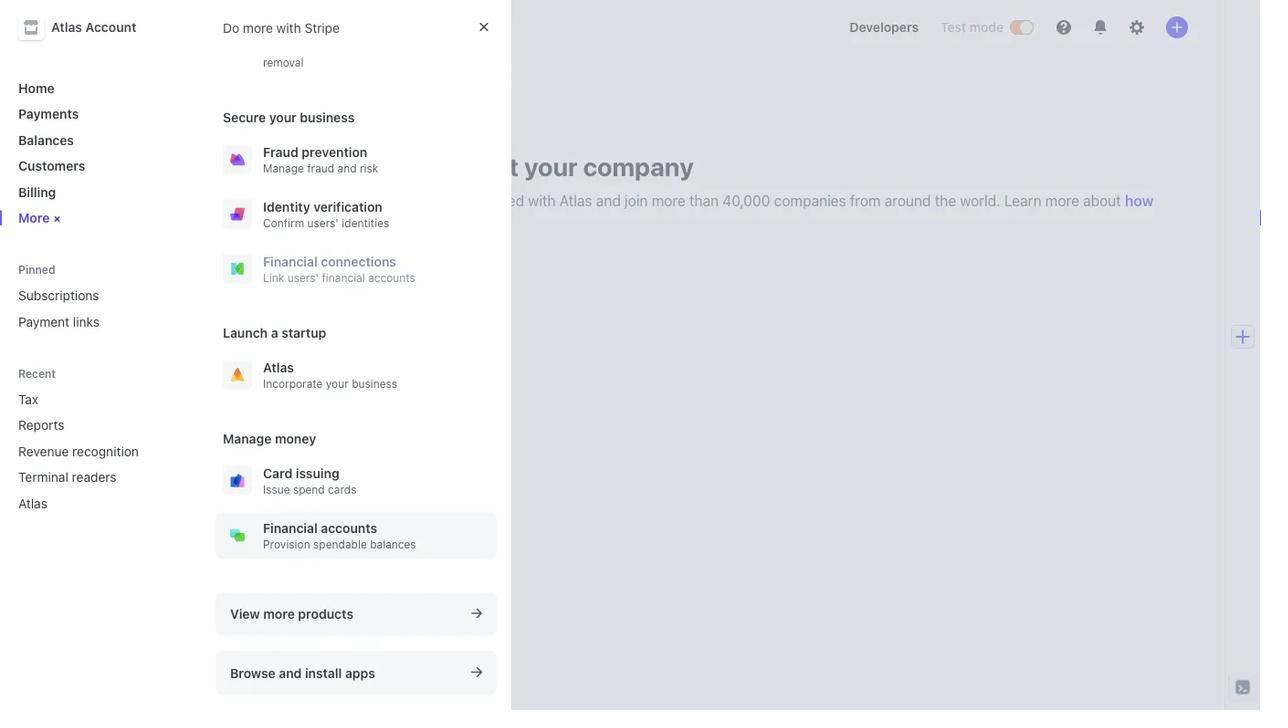 Task type: vqa. For each thing, say whether or not it's contained in the screenshot.
'from'
yes



Task type: locate. For each thing, give the bounding box(es) containing it.
manage up the 'card'
[[223, 431, 272, 447]]

recent element
[[0, 384, 201, 518]]

browse and install apps link
[[215, 652, 497, 696]]

0 horizontal spatial about
[[449, 151, 519, 181]]

1 horizontal spatial with
[[528, 192, 556, 210]]

users' right link
[[287, 272, 319, 285]]

0 horizontal spatial and
[[279, 666, 302, 681]]

and inside browse and install apps link
[[279, 666, 302, 681]]

1 vertical spatial a
[[339, 192, 347, 210]]

a
[[297, 42, 303, 55], [339, 192, 347, 210], [271, 326, 278, 341]]

billing
[[18, 184, 56, 200]]

2 vertical spatial your
[[326, 378, 349, 391]]

0 vertical spatial a
[[297, 42, 303, 55]]

financial up the provision
[[263, 521, 318, 536]]

1 horizontal spatial your
[[326, 378, 349, 391]]

balances
[[18, 132, 74, 147]]

with up direct on the left top of the page
[[276, 20, 301, 35]]

billing link
[[11, 177, 186, 207]]

to inside "direct a fraction of revenue to carbon removal"
[[407, 42, 418, 55]]

atlas down takes
[[259, 214, 294, 231]]

few
[[350, 192, 374, 210]]

financial up link
[[263, 254, 318, 269]]

0 vertical spatial your
[[269, 110, 297, 125]]

1 horizontal spatial about
[[1083, 192, 1121, 210]]

manage inside fraud prevention manage fraud and risk
[[263, 163, 304, 175]]

products
[[298, 607, 353, 622]]

view more products
[[230, 607, 353, 622]]

1 horizontal spatial to
[[434, 192, 448, 210]]

pinned navigation links element
[[11, 262, 186, 336]]

learn
[[1004, 192, 1041, 210]]

works
[[298, 214, 339, 231]]

links
[[73, 314, 99, 329]]

manage
[[263, 163, 304, 175], [223, 431, 272, 447]]

revenue
[[363, 42, 404, 55]]

manage down fraud
[[263, 163, 304, 175]]

more right view
[[263, 607, 295, 622]]

telling
[[336, 151, 410, 181]]

atlas up incorporate
[[263, 360, 294, 375]]

more right join
[[652, 192, 686, 210]]

and down prevention
[[337, 163, 357, 175]]

1 vertical spatial users'
[[287, 272, 319, 285]]

atlas account
[[51, 20, 136, 35]]

business up prevention
[[300, 110, 355, 125]]

0 horizontal spatial to
[[407, 42, 418, 55]]

it takes just a few minutes to get started with atlas and join more than 40,000 companies from around the world. learn more about
[[259, 192, 1125, 210]]

and left join
[[596, 192, 621, 210]]

started
[[477, 192, 524, 210]]

startup
[[281, 326, 326, 341]]

it
[[259, 192, 268, 210]]

customers link
[[11, 151, 186, 181]]

accounts inside "financial connections link users' financial accounts"
[[368, 272, 415, 285]]

1 financial from the top
[[263, 254, 318, 269]]

terminal readers link
[[11, 463, 161, 492]]

atlas inside how atlas works
[[259, 214, 294, 231]]

secure your business
[[223, 110, 355, 125]]

a for startup
[[271, 326, 278, 341]]

your right incorporate
[[326, 378, 349, 391]]

more
[[243, 20, 273, 35], [652, 192, 686, 210], [1045, 192, 1079, 210], [263, 607, 295, 622]]

0 vertical spatial accounts
[[368, 272, 415, 285]]

spend
[[293, 484, 325, 497]]

more right do
[[243, 20, 273, 35]]

balances link
[[11, 125, 186, 155]]

2 vertical spatial and
[[279, 666, 302, 681]]

payment links link
[[11, 307, 186, 336]]

to
[[407, 42, 418, 55], [434, 192, 448, 210]]

40,000
[[723, 192, 770, 210]]

a left the startup
[[271, 326, 278, 341]]

atlas down terminal
[[18, 496, 47, 511]]

financial inside financial accounts provision spendable balances
[[263, 521, 318, 536]]

0 vertical spatial and
[[337, 163, 357, 175]]

direct a fraction of revenue to carbon removal link
[[215, 16, 497, 78]]

1 vertical spatial accounts
[[321, 521, 377, 536]]

0 vertical spatial manage
[[263, 163, 304, 175]]

financial inside "financial connections link users' financial accounts"
[[263, 254, 318, 269]]

about up 'started'
[[449, 151, 519, 181]]

financial
[[322, 272, 365, 285]]

+
[[50, 212, 66, 228]]

accounts down the connections
[[368, 272, 415, 285]]

removal
[[263, 57, 304, 69]]

close menu image
[[478, 21, 489, 32]]

balances
[[370, 539, 416, 552]]

reports link
[[11, 410, 161, 440]]

accounts
[[368, 272, 415, 285], [321, 521, 377, 536]]

recent navigation links element
[[0, 366, 201, 518]]

to left carbon
[[407, 42, 418, 55]]

about
[[449, 151, 519, 181], [1083, 192, 1121, 210]]

test mode
[[941, 20, 1004, 35]]

companies
[[774, 192, 846, 210]]

secure
[[223, 110, 266, 125]]

of
[[349, 42, 360, 55]]

about left how
[[1083, 192, 1121, 210]]

0 horizontal spatial a
[[271, 326, 278, 341]]

and left install
[[279, 666, 302, 681]]

business right incorporate
[[352, 378, 397, 391]]

with right 'started'
[[528, 192, 556, 210]]

more
[[18, 210, 50, 226]]

identity verification confirm users' identities
[[263, 200, 389, 230]]

developers
[[849, 20, 919, 35]]

2 horizontal spatial and
[[596, 192, 621, 210]]

carbon
[[421, 42, 457, 55]]

1 horizontal spatial and
[[337, 163, 357, 175]]

financial
[[263, 254, 318, 269], [263, 521, 318, 536]]

0 vertical spatial financial
[[263, 254, 318, 269]]

stripe
[[305, 20, 340, 35]]

atlas left account
[[51, 20, 82, 35]]

subscriptions
[[18, 288, 99, 303]]

a for fraction
[[297, 42, 303, 55]]

your inside atlas incorporate your business
[[326, 378, 349, 391]]

0 vertical spatial users'
[[307, 217, 339, 230]]

cards
[[328, 484, 357, 497]]

the
[[935, 192, 956, 210]]

2 horizontal spatial a
[[339, 192, 347, 210]]

1 horizontal spatial a
[[297, 42, 303, 55]]

0 horizontal spatial your
[[269, 110, 297, 125]]

verification
[[313, 200, 382, 215]]

and
[[337, 163, 357, 175], [596, 192, 621, 210], [279, 666, 302, 681]]

2 vertical spatial a
[[271, 326, 278, 341]]

search
[[256, 19, 298, 34]]

more +
[[18, 210, 66, 228]]

a right direct on the left top of the page
[[297, 42, 303, 55]]

to left get
[[434, 192, 448, 210]]

atlas inside recent element
[[18, 496, 47, 511]]

browse and install apps
[[230, 666, 375, 681]]

0 vertical spatial to
[[407, 42, 418, 55]]

1 vertical spatial about
[[1083, 192, 1121, 210]]

users' for financial
[[287, 272, 319, 285]]

2 horizontal spatial your
[[524, 151, 578, 181]]

your up fraud
[[269, 110, 297, 125]]

a left few
[[339, 192, 347, 210]]

users' inside "financial connections link users' financial accounts"
[[287, 272, 319, 285]]

0 vertical spatial business
[[300, 110, 355, 125]]

users' inside identity verification confirm users' identities
[[307, 217, 339, 230]]

your left company
[[524, 151, 578, 181]]

card
[[263, 466, 292, 481]]

do
[[223, 20, 239, 35]]

accounts up the spendable
[[321, 521, 377, 536]]

incorporate
[[263, 378, 323, 391]]

us
[[415, 151, 444, 181]]

1 vertical spatial with
[[528, 192, 556, 210]]

a inside "direct a fraction of revenue to carbon removal"
[[297, 42, 303, 55]]

.
[[339, 214, 343, 231]]

business
[[300, 110, 355, 125], [352, 378, 397, 391]]

core navigation links element
[[11, 73, 186, 233]]

1 vertical spatial financial
[[263, 521, 318, 536]]

2 financial from the top
[[263, 521, 318, 536]]

users' left .
[[307, 217, 339, 230]]

1 vertical spatial business
[[352, 378, 397, 391]]

0 vertical spatial with
[[276, 20, 301, 35]]

0 vertical spatial about
[[449, 151, 519, 181]]

takes
[[272, 192, 307, 210]]



Task type: describe. For each thing, give the bounding box(es) containing it.
payments
[[18, 106, 79, 121]]

fraud
[[307, 163, 334, 175]]

account
[[85, 20, 136, 35]]

from
[[850, 192, 881, 210]]

do more with stripe
[[223, 20, 340, 35]]

minutes
[[378, 192, 431, 210]]

payment
[[18, 314, 69, 329]]

direct
[[263, 42, 294, 55]]

prevention
[[302, 145, 367, 160]]

link
[[263, 272, 284, 285]]

customers
[[18, 158, 85, 173]]

accounts inside financial accounts provision spendable balances
[[321, 521, 377, 536]]

revenue recognition
[[18, 444, 139, 459]]

browse
[[230, 666, 276, 681]]

apps
[[345, 666, 375, 681]]

view
[[230, 607, 260, 622]]

terminal
[[18, 470, 68, 485]]

get
[[452, 192, 473, 210]]

atlas incorporate your business
[[263, 360, 397, 391]]

join
[[625, 192, 648, 210]]

company
[[583, 151, 694, 181]]

Search search field
[[226, 11, 741, 44]]

secure your business element
[[215, 136, 497, 293]]

1 vertical spatial your
[[524, 151, 578, 181]]

payments link
[[11, 99, 186, 129]]

manage money
[[223, 431, 316, 447]]

just
[[311, 192, 335, 210]]

readers
[[72, 470, 116, 485]]

and inside fraud prevention manage fraud and risk
[[337, 163, 357, 175]]

card issuing issue spend cards
[[263, 466, 357, 497]]

issuing
[[296, 466, 339, 481]]

spendable
[[313, 539, 367, 552]]

business inside atlas incorporate your business
[[352, 378, 397, 391]]

recognition
[[72, 444, 139, 459]]

atlas down removal
[[237, 84, 298, 114]]

financial for financial connections
[[263, 254, 318, 269]]

risk
[[360, 163, 378, 175]]

atlas link
[[11, 489, 161, 518]]

0 horizontal spatial with
[[276, 20, 301, 35]]

1 vertical spatial to
[[434, 192, 448, 210]]

reports
[[18, 418, 64, 433]]

revenue recognition link
[[11, 436, 161, 466]]

launch a startup
[[223, 326, 326, 341]]

atlas inside atlas incorporate your business
[[263, 360, 294, 375]]

direct a fraction of revenue to carbon removal
[[263, 42, 457, 69]]

manage money element
[[215, 457, 497, 560]]

more right learn
[[1045, 192, 1079, 210]]

home
[[18, 80, 54, 95]]

financial accounts provision spendable balances
[[263, 521, 416, 552]]

home link
[[11, 73, 186, 103]]

around
[[885, 192, 931, 210]]

issue
[[263, 484, 290, 497]]

tax
[[18, 392, 38, 407]]

install
[[305, 666, 342, 681]]

connections
[[321, 254, 396, 269]]

tax link
[[11, 384, 161, 414]]

atlas left join
[[560, 192, 592, 210]]

recent
[[18, 367, 56, 380]]

pinned
[[18, 263, 55, 276]]

pinned element
[[11, 281, 186, 336]]

confirm
[[263, 217, 304, 230]]

mode
[[969, 20, 1004, 35]]

users' for identity
[[307, 217, 339, 230]]

atlas account button
[[18, 15, 155, 40]]

fraction
[[306, 42, 346, 55]]

how atlas works link
[[259, 192, 1154, 231]]

than
[[689, 192, 719, 210]]

how
[[1125, 192, 1154, 210]]

world.
[[960, 192, 1001, 210]]

1 vertical spatial and
[[596, 192, 621, 210]]

developers link
[[842, 13, 926, 42]]

financial for financial accounts
[[263, 521, 318, 536]]

revenue
[[18, 444, 69, 459]]

atlas inside button
[[51, 20, 82, 35]]

how atlas works
[[259, 192, 1154, 231]]

money
[[275, 431, 316, 447]]

identity
[[263, 200, 310, 215]]

1 vertical spatial manage
[[223, 431, 272, 447]]

terminal readers
[[18, 470, 116, 485]]

finish
[[259, 151, 331, 181]]



